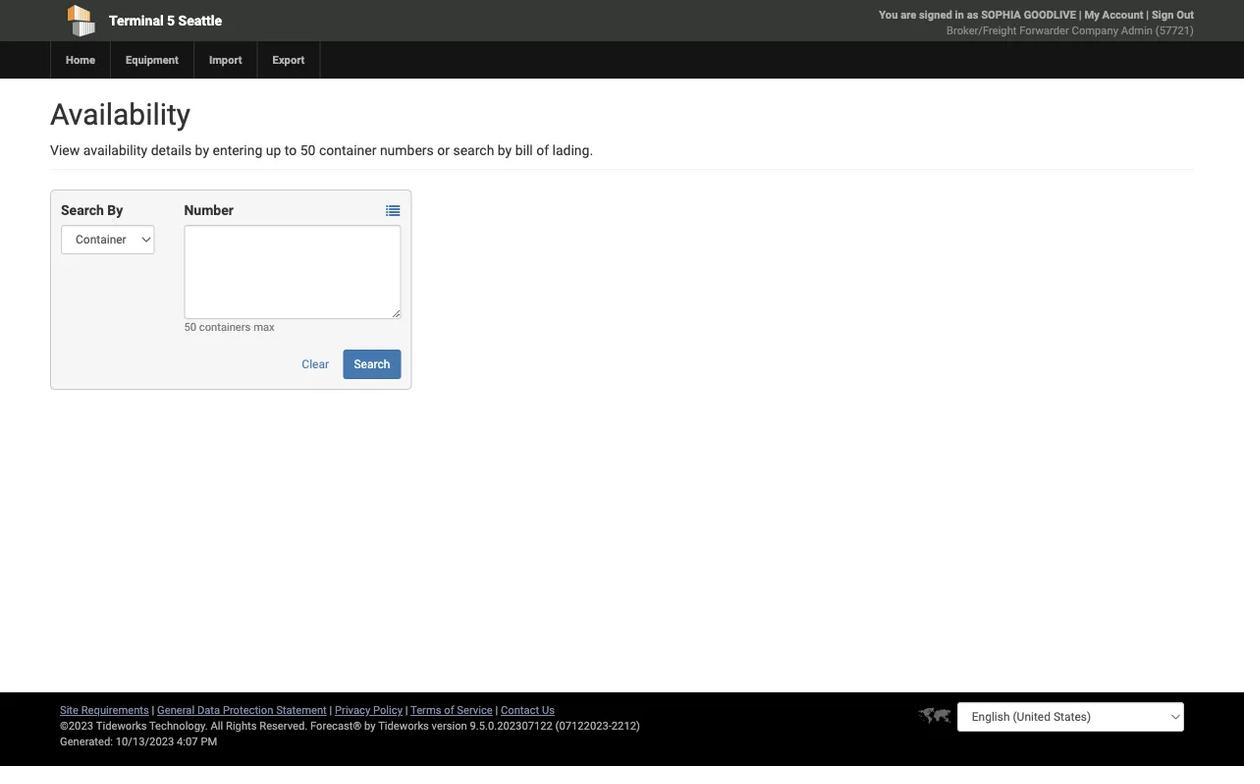 Task type: locate. For each thing, give the bounding box(es) containing it.
search inside search button
[[354, 358, 390, 371]]

version
[[432, 720, 467, 732]]

my account link
[[1085, 8, 1144, 21]]

50 left containers
[[184, 321, 196, 333]]

50 right to
[[300, 142, 316, 158]]

seattle
[[178, 12, 222, 28]]

equipment
[[126, 54, 179, 66]]

details
[[151, 142, 192, 158]]

by right details
[[195, 142, 209, 158]]

all
[[211, 720, 223, 732]]

50
[[300, 142, 316, 158], [184, 321, 196, 333]]

terms of service link
[[411, 704, 493, 717]]

search left by
[[61, 202, 104, 218]]

pm
[[201, 735, 217, 748]]

by left bill
[[498, 142, 512, 158]]

number
[[184, 202, 234, 218]]

sophia
[[982, 8, 1021, 21]]

1 horizontal spatial search
[[354, 358, 390, 371]]

1 horizontal spatial 50
[[300, 142, 316, 158]]

by
[[107, 202, 123, 218]]

as
[[967, 8, 979, 21]]

search
[[61, 202, 104, 218], [354, 358, 390, 371]]

availability
[[50, 97, 191, 132]]

admin
[[1122, 24, 1153, 37]]

company
[[1072, 24, 1119, 37]]

search right the 'clear' button
[[354, 358, 390, 371]]

forecast®
[[310, 720, 362, 732]]

policy
[[373, 704, 403, 717]]

home link
[[50, 41, 110, 79]]

of
[[537, 142, 549, 158], [444, 704, 454, 717]]

terminal 5 seattle link
[[50, 0, 510, 41]]

site requirements | general data protection statement | privacy policy | terms of service | contact us ©2023 tideworks technology. all rights reserved. forecast® by tideworks version 9.5.0.202307122 (07122023-2212) generated: 10/13/2023 4:07 pm
[[60, 704, 640, 748]]

0 horizontal spatial search
[[61, 202, 104, 218]]

you are signed in as sophia goodlive | my account | sign out broker/freight forwarder company admin (57721)
[[879, 8, 1194, 37]]

10/13/2023
[[116, 735, 174, 748]]

|
[[1079, 8, 1082, 21], [1147, 8, 1149, 21], [152, 704, 155, 717], [330, 704, 332, 717], [405, 704, 408, 717], [496, 704, 498, 717]]

0 vertical spatial search
[[61, 202, 104, 218]]

technology.
[[149, 720, 208, 732]]

show list image
[[386, 204, 400, 218]]

by down privacy policy "link"
[[365, 720, 376, 732]]

clear button
[[291, 350, 340, 379]]

home
[[66, 54, 95, 66]]

of up version
[[444, 704, 454, 717]]

my
[[1085, 8, 1100, 21]]

export link
[[257, 41, 320, 79]]

0 horizontal spatial of
[[444, 704, 454, 717]]

50 containers max
[[184, 321, 275, 333]]

1 vertical spatial of
[[444, 704, 454, 717]]

rights
[[226, 720, 257, 732]]

data
[[197, 704, 220, 717]]

general data protection statement link
[[157, 704, 327, 717]]

0 horizontal spatial 50
[[184, 321, 196, 333]]

Number text field
[[184, 225, 401, 319]]

search for search by
[[61, 202, 104, 218]]

or
[[437, 142, 450, 158]]

protection
[[223, 704, 273, 717]]

| up 9.5.0.202307122 on the bottom left of the page
[[496, 704, 498, 717]]

tideworks
[[378, 720, 429, 732]]

to
[[285, 142, 297, 158]]

signed
[[920, 8, 953, 21]]

1 vertical spatial search
[[354, 358, 390, 371]]

out
[[1177, 8, 1194, 21]]

export
[[273, 54, 305, 66]]

requirements
[[81, 704, 149, 717]]

general
[[157, 704, 195, 717]]

of right bill
[[537, 142, 549, 158]]

search
[[453, 142, 494, 158]]

account
[[1103, 8, 1144, 21]]

| left sign
[[1147, 8, 1149, 21]]

terminal
[[109, 12, 164, 28]]

0 vertical spatial 50
[[300, 142, 316, 158]]

service
[[457, 704, 493, 717]]

1 horizontal spatial of
[[537, 142, 549, 158]]

by
[[195, 142, 209, 158], [498, 142, 512, 158], [365, 720, 376, 732]]

1 horizontal spatial by
[[365, 720, 376, 732]]

max
[[254, 321, 275, 333]]

bill
[[515, 142, 533, 158]]



Task type: describe. For each thing, give the bounding box(es) containing it.
5
[[167, 12, 175, 28]]

| up forecast® on the left of page
[[330, 704, 332, 717]]

in
[[955, 8, 964, 21]]

clear
[[302, 358, 329, 371]]

| up tideworks
[[405, 704, 408, 717]]

by inside site requirements | general data protection statement | privacy policy | terms of service | contact us ©2023 tideworks technology. all rights reserved. forecast® by tideworks version 9.5.0.202307122 (07122023-2212) generated: 10/13/2023 4:07 pm
[[365, 720, 376, 732]]

entering
[[213, 142, 263, 158]]

up
[[266, 142, 281, 158]]

©2023 tideworks
[[60, 720, 147, 732]]

1 vertical spatial 50
[[184, 321, 196, 333]]

(07122023-
[[556, 720, 612, 732]]

equipment link
[[110, 41, 193, 79]]

(57721)
[[1156, 24, 1194, 37]]

goodlive
[[1024, 8, 1077, 21]]

numbers
[[380, 142, 434, 158]]

forwarder
[[1020, 24, 1070, 37]]

you
[[879, 8, 898, 21]]

us
[[542, 704, 555, 717]]

of inside site requirements | general data protection statement | privacy policy | terms of service | contact us ©2023 tideworks technology. all rights reserved. forecast® by tideworks version 9.5.0.202307122 (07122023-2212) generated: 10/13/2023 4:07 pm
[[444, 704, 454, 717]]

import link
[[193, 41, 257, 79]]

generated:
[[60, 735, 113, 748]]

broker/freight
[[947, 24, 1017, 37]]

site requirements link
[[60, 704, 149, 717]]

sign out link
[[1152, 8, 1194, 21]]

privacy
[[335, 704, 371, 717]]

lading.
[[553, 142, 593, 158]]

contact
[[501, 704, 539, 717]]

site
[[60, 704, 79, 717]]

containers
[[199, 321, 251, 333]]

terms
[[411, 704, 442, 717]]

2 horizontal spatial by
[[498, 142, 512, 158]]

are
[[901, 8, 917, 21]]

container
[[319, 142, 377, 158]]

search by
[[61, 202, 123, 218]]

2212)
[[612, 720, 640, 732]]

terminal 5 seattle
[[109, 12, 222, 28]]

0 vertical spatial of
[[537, 142, 549, 158]]

availability
[[83, 142, 148, 158]]

contact us link
[[501, 704, 555, 717]]

4:07
[[177, 735, 198, 748]]

view availability details by entering up to 50 container numbers or search by bill of lading.
[[50, 142, 593, 158]]

view
[[50, 142, 80, 158]]

0 horizontal spatial by
[[195, 142, 209, 158]]

import
[[209, 54, 242, 66]]

| left the general
[[152, 704, 155, 717]]

reserved.
[[260, 720, 308, 732]]

statement
[[276, 704, 327, 717]]

sign
[[1152, 8, 1174, 21]]

search for search
[[354, 358, 390, 371]]

9.5.0.202307122
[[470, 720, 553, 732]]

| left my
[[1079, 8, 1082, 21]]

privacy policy link
[[335, 704, 403, 717]]

search button
[[343, 350, 401, 379]]



Task type: vqa. For each thing, say whether or not it's contained in the screenshot.
max
yes



